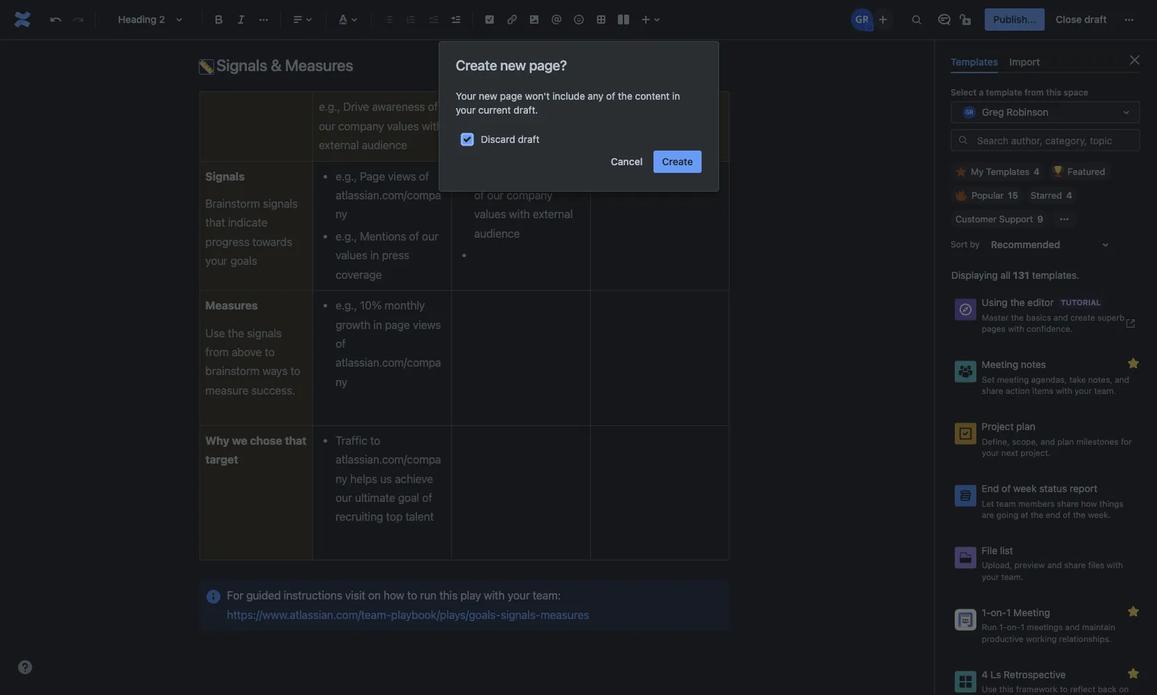 Task type: locate. For each thing, give the bounding box(es) containing it.
0 vertical spatial team.
[[1095, 386, 1117, 397]]

your inside meeting notes set meeting agendas, take notes, and share action items with your team.
[[1075, 386, 1093, 397]]

on right visit
[[368, 590, 381, 603]]

notes,
[[1089, 375, 1113, 385]]

meeting notes set meeting agendas, take notes, and share action items with your team.
[[983, 359, 1130, 397]]

on- up the productive
[[1008, 623, 1021, 633]]

publish... button
[[986, 8, 1046, 31]]

1 vertical spatial draft
[[518, 133, 540, 145]]

maintain
[[1083, 623, 1116, 633]]

confluence image
[[11, 8, 34, 31]]

redo ⌘⇧z image
[[70, 11, 87, 28]]

run
[[983, 623, 998, 633]]

0 horizontal spatial on
[[368, 590, 381, 603]]

0 vertical spatial how
[[1082, 499, 1098, 509]]

0 horizontal spatial create
[[456, 57, 497, 73]]

0 horizontal spatial 1
[[1007, 607, 1012, 619]]

new inside 'your new page won't include any of the content in your current draft.'
[[479, 90, 498, 102]]

draft inside button
[[1085, 13, 1108, 25]]

1 up the productive
[[1007, 607, 1012, 619]]

0 vertical spatial draft
[[1085, 13, 1108, 25]]

meeting
[[983, 359, 1019, 371], [1014, 607, 1051, 619]]

Search author, category, topic field
[[974, 131, 1140, 150]]

2 vertical spatial of
[[1064, 510, 1071, 521]]

add image, video, or file image
[[526, 11, 543, 28]]

2 horizontal spatial this
[[1047, 87, 1062, 98]]

Main content area, start typing to enter text. text field
[[191, 0, 738, 632]]

0 vertical spatial 1
[[1007, 607, 1012, 619]]

0 vertical spatial to
[[408, 590, 418, 603]]

create inside button
[[663, 156, 693, 168]]

0 horizontal spatial plan
[[1017, 421, 1036, 433]]

the inside 'your new page won't include any of the content in your current draft.'
[[618, 90, 633, 102]]

team.
[[1095, 386, 1117, 397], [1002, 572, 1024, 583]]

1 horizontal spatial 1
[[1021, 623, 1025, 633]]

draft down draft.
[[518, 133, 540, 145]]

your inside file list upload, preview and share files with your team.
[[983, 572, 1000, 583]]

project plan define, scope, and plan milestones for your next project.
[[983, 421, 1133, 459]]

create right 'cancel' on the top right of page
[[663, 156, 693, 168]]

team. inside file list upload, preview and share files with your team.
[[1002, 572, 1024, 583]]

of inside 'your new page won't include any of the content in your current draft.'
[[607, 90, 616, 102]]

team
[[997, 499, 1017, 509]]

plan left milestones
[[1058, 437, 1075, 447]]

chose
[[250, 435, 282, 447]]

draft.
[[514, 104, 538, 116]]

to left 'reflect'
[[1061, 685, 1069, 695]]

1- up run
[[983, 607, 991, 619]]

project.
[[1021, 448, 1051, 459]]

of up team
[[1002, 483, 1012, 495]]

2 horizontal spatial of
[[1064, 510, 1071, 521]]

how
[[1082, 499, 1098, 509], [384, 590, 405, 603]]

0 vertical spatial this
[[1047, 87, 1062, 98]]

1 vertical spatial create
[[663, 156, 693, 168]]

unstar 1-on-1 meeting image
[[1126, 604, 1143, 620]]

working
[[1027, 634, 1058, 645]]

with right play on the bottom left of page
[[484, 590, 505, 603]]

create for create new page?
[[456, 57, 497, 73]]

1 horizontal spatial measures
[[285, 56, 353, 75]]

1 horizontal spatial 1-
[[1000, 623, 1008, 633]]

2 vertical spatial share
[[1065, 561, 1087, 571]]

0 vertical spatial on
[[368, 590, 381, 603]]

of
[[607, 90, 616, 102], [1002, 483, 1012, 495], [1064, 510, 1071, 521]]

new for page?
[[501, 57, 526, 73]]

the
[[618, 90, 633, 102], [1011, 297, 1026, 309], [1012, 313, 1025, 323], [1032, 510, 1044, 521], [1074, 510, 1086, 521]]

1
[[1007, 607, 1012, 619], [1021, 623, 1025, 633]]

team:
[[533, 590, 561, 603]]

1 vertical spatial new
[[479, 90, 498, 102]]

2 vertical spatial this
[[1000, 685, 1014, 695]]

1 horizontal spatial draft
[[1085, 13, 1108, 25]]

1-
[[983, 607, 991, 619], [1000, 623, 1008, 633]]

draft
[[1085, 13, 1108, 25], [518, 133, 540, 145]]

team. down upload,
[[1002, 572, 1024, 583]]

greg robinson
[[983, 106, 1049, 118]]

template
[[987, 87, 1023, 98]]

and up confidence.
[[1054, 313, 1069, 323]]

on
[[368, 590, 381, 603], [1120, 685, 1130, 695]]

create
[[456, 57, 497, 73], [663, 156, 693, 168]]

your down upload,
[[983, 572, 1000, 583]]

this for select
[[1047, 87, 1062, 98]]

on right the back
[[1120, 685, 1130, 695]]

and right preview
[[1048, 561, 1063, 571]]

new up the page
[[501, 57, 526, 73]]

0 vertical spatial create
[[456, 57, 497, 73]]

1- up the productive
[[1000, 623, 1008, 633]]

how inside end of week status report let team members share how things are going at the end of the week.
[[1082, 499, 1098, 509]]

use
[[983, 685, 998, 695]]

target
[[206, 454, 238, 466]]

0 vertical spatial new
[[501, 57, 526, 73]]

play
[[461, 590, 481, 603]]

to left run
[[408, 590, 418, 603]]

why
[[206, 435, 230, 447]]

signals
[[217, 56, 267, 75], [206, 170, 245, 183]]

this right from
[[1047, 87, 1062, 98]]

cancel button
[[603, 151, 651, 173]]

of right any
[[607, 90, 616, 102]]

this inside 4 ls retrospective use this framework to reflect back on
[[1000, 685, 1014, 695]]

1 horizontal spatial to
[[1061, 685, 1069, 695]]

draft inside create new page? dialog
[[518, 133, 540, 145]]

this right 'use' on the bottom of page
[[1000, 685, 1014, 695]]

your down your
[[456, 104, 476, 116]]

robinson
[[1007, 106, 1049, 118]]

on- up run
[[991, 607, 1007, 619]]

1 vertical spatial measures
[[206, 300, 258, 312]]

with right files at the bottom of page
[[1108, 561, 1124, 571]]

unstar meeting notes image
[[1126, 355, 1143, 372]]

greg robinson image
[[852, 8, 874, 31]]

share
[[983, 386, 1004, 397], [1058, 499, 1080, 509], [1065, 561, 1087, 571]]

1 horizontal spatial this
[[1000, 685, 1014, 695]]

italic ⌘i image
[[233, 11, 250, 28]]

0 vertical spatial signals
[[217, 56, 267, 75]]

your inside 'your new page won't include any of the content in your current draft.'
[[456, 104, 476, 116]]

this up playbook/plays/goals-
[[440, 590, 458, 603]]

1 vertical spatial of
[[1002, 483, 1012, 495]]

to inside text box
[[408, 590, 418, 603]]

pages
[[983, 324, 1006, 335]]

0 horizontal spatial of
[[607, 90, 616, 102]]

your down "take" in the right of the page
[[1075, 386, 1093, 397]]

:straight_ruler: image
[[199, 60, 213, 74], [199, 60, 213, 74]]

0 horizontal spatial to
[[408, 590, 418, 603]]

1 vertical spatial team.
[[1002, 572, 1024, 583]]

share for status
[[1058, 499, 1080, 509]]

share inside end of week status report let team members share how things are going at the end of the week.
[[1058, 499, 1080, 509]]

your inside main content area, start typing to enter text. text box
[[508, 590, 530, 603]]

1 vertical spatial 1
[[1021, 623, 1025, 633]]

and up relationships.
[[1066, 623, 1081, 633]]

draft right close
[[1085, 13, 1108, 25]]

open image
[[1119, 104, 1136, 121]]

4
[[983, 669, 989, 681]]

0 horizontal spatial new
[[479, 90, 498, 102]]

to inside 4 ls retrospective use this framework to reflect back on
[[1061, 685, 1069, 695]]

this inside main content area, start typing to enter text. text box
[[440, 590, 458, 603]]

tab list
[[946, 50, 1147, 73]]

your down define,
[[983, 448, 1000, 459]]

this
[[1047, 87, 1062, 98], [440, 590, 458, 603], [1000, 685, 1014, 695]]

share left files at the bottom of page
[[1065, 561, 1087, 571]]

create for create
[[663, 156, 693, 168]]

0 horizontal spatial this
[[440, 590, 458, 603]]

the left content
[[618, 90, 633, 102]]

0 vertical spatial meeting
[[983, 359, 1019, 371]]

confidence.
[[1027, 324, 1074, 335]]

1 vertical spatial meeting
[[1014, 607, 1051, 619]]

share down set
[[983, 386, 1004, 397]]

of right end at the right
[[1064, 510, 1071, 521]]

1 vertical spatial plan
[[1058, 437, 1075, 447]]

visit
[[346, 590, 366, 603]]

0 vertical spatial of
[[607, 90, 616, 102]]

how up the week. on the right bottom
[[1082, 499, 1098, 509]]

outdent ⇧tab image
[[425, 11, 442, 28]]

editor
[[1028, 297, 1055, 309]]

agendas,
[[1032, 375, 1068, 385]]

the inside the master the basics and create superb pages with confidence.
[[1012, 313, 1025, 323]]

1 vertical spatial share
[[1058, 499, 1080, 509]]

list
[[1001, 545, 1014, 557]]

close
[[1057, 13, 1083, 25]]

your inside 'project plan define, scope, and plan milestones for your next project.'
[[983, 448, 1000, 459]]

with down "take" in the right of the page
[[1057, 386, 1073, 397]]

close draft
[[1057, 13, 1108, 25]]

1 vertical spatial 1-
[[1000, 623, 1008, 633]]

your
[[456, 104, 476, 116], [1075, 386, 1093, 397], [983, 448, 1000, 459], [983, 572, 1000, 583], [508, 590, 530, 603]]

and inside file list upload, preview and share files with your team.
[[1048, 561, 1063, 571]]

0 horizontal spatial team.
[[1002, 572, 1024, 583]]

1 vertical spatial this
[[440, 590, 458, 603]]

1 vertical spatial to
[[1061, 685, 1069, 695]]

1 vertical spatial signals
[[206, 170, 245, 183]]

with inside the master the basics and create superb pages with confidence.
[[1009, 324, 1025, 335]]

basics
[[1027, 313, 1052, 323]]

next
[[1002, 448, 1019, 459]]

this for 4
[[1000, 685, 1014, 695]]

and up project.
[[1041, 437, 1056, 447]]

with inside file list upload, preview and share files with your team.
[[1108, 561, 1124, 571]]

1 vertical spatial how
[[384, 590, 405, 603]]

action
[[1007, 386, 1031, 397]]

0 vertical spatial measures
[[285, 56, 353, 75]]

plan up scope,
[[1017, 421, 1036, 433]]

why we chose that target
[[206, 435, 309, 466]]

close draft button
[[1048, 8, 1116, 31]]

0 horizontal spatial how
[[384, 590, 405, 603]]

meeting inside meeting notes set meeting agendas, take notes, and share action items with your team.
[[983, 359, 1019, 371]]

reflect
[[1071, 685, 1096, 695]]

team. down notes,
[[1095, 386, 1117, 397]]

in
[[673, 90, 681, 102]]

0 vertical spatial share
[[983, 386, 1004, 397]]

with
[[1009, 324, 1025, 335], [1057, 386, 1073, 397], [1108, 561, 1124, 571], [484, 590, 505, 603]]

and down "unstar meeting notes" image
[[1116, 375, 1130, 385]]

new up current
[[479, 90, 498, 102]]

link image
[[504, 11, 521, 28]]

1 vertical spatial on
[[1120, 685, 1130, 695]]

and
[[1054, 313, 1069, 323], [1116, 375, 1130, 385], [1041, 437, 1056, 447], [1048, 561, 1063, 571], [1066, 623, 1081, 633]]

measures
[[541, 609, 590, 622]]

to
[[408, 590, 418, 603], [1061, 685, 1069, 695]]

the left basics
[[1012, 313, 1025, 323]]

create new page? dialog
[[439, 42, 719, 191]]

the down members
[[1032, 510, 1044, 521]]

1 horizontal spatial team.
[[1095, 386, 1117, 397]]

1 left meetings
[[1021, 623, 1025, 633]]

how inside main content area, start typing to enter text. text box
[[384, 590, 405, 603]]

how left run
[[384, 590, 405, 603]]

on-
[[991, 607, 1007, 619], [1008, 623, 1021, 633]]

meeting up set
[[983, 359, 1019, 371]]

and inside 1-on-1 meeting run 1-on-1 meetings and maintain productive working relationships.
[[1066, 623, 1081, 633]]

share up end at the right
[[1058, 499, 1080, 509]]

0 horizontal spatial 1-
[[983, 607, 991, 619]]

1 horizontal spatial on
[[1120, 685, 1130, 695]]

create up your
[[456, 57, 497, 73]]

1 horizontal spatial how
[[1082, 499, 1098, 509]]

run
[[420, 590, 437, 603]]

new
[[501, 57, 526, 73], [479, 90, 498, 102]]

meeting up meetings
[[1014, 607, 1051, 619]]

framework
[[1017, 685, 1058, 695]]

members
[[1019, 499, 1056, 509]]

your up 'signals-'
[[508, 590, 530, 603]]

share inside meeting notes set meeting agendas, take notes, and share action items with your team.
[[983, 386, 1004, 397]]

select a template from this space
[[951, 87, 1089, 98]]

1 horizontal spatial create
[[663, 156, 693, 168]]

with right pages
[[1009, 324, 1025, 335]]

milestones
[[1077, 437, 1119, 447]]

0 horizontal spatial draft
[[518, 133, 540, 145]]

with inside main content area, start typing to enter text. text box
[[484, 590, 505, 603]]

back
[[1099, 685, 1118, 695]]

1 horizontal spatial new
[[501, 57, 526, 73]]

meetings
[[1028, 623, 1064, 633]]

project
[[983, 421, 1014, 433]]



Task type: describe. For each thing, give the bounding box(es) containing it.
0 vertical spatial plan
[[1017, 421, 1036, 433]]

instructions
[[284, 590, 343, 603]]

for
[[227, 590, 244, 603]]

using
[[983, 297, 1008, 309]]

playbook/plays/goals-
[[391, 609, 501, 622]]

1 vertical spatial on-
[[1008, 623, 1021, 633]]

relationships.
[[1060, 634, 1112, 645]]

at
[[1022, 510, 1029, 521]]

are
[[983, 510, 995, 521]]

define,
[[983, 437, 1010, 447]]

to for how
[[408, 590, 418, 603]]

items
[[1033, 386, 1054, 397]]

won't
[[525, 90, 550, 102]]

master
[[983, 313, 1010, 323]]

signals for signals
[[206, 170, 245, 183]]

displaying all 131 templates.
[[952, 270, 1080, 281]]

draft for discard draft
[[518, 133, 540, 145]]

mention image
[[549, 11, 565, 28]]

to for framework
[[1061, 685, 1069, 695]]

ls
[[991, 669, 1002, 681]]

sort
[[951, 239, 969, 250]]

let
[[983, 499, 995, 509]]

a
[[980, 87, 984, 98]]

for guided instructions visit on how to run this play with your team:
[[227, 590, 561, 603]]

status
[[1040, 483, 1068, 495]]

4 ls retrospective use this framework to reflect back on
[[983, 669, 1132, 696]]

going
[[997, 510, 1019, 521]]

the left the week. on the right bottom
[[1074, 510, 1086, 521]]

end
[[1047, 510, 1061, 521]]

0 vertical spatial on-
[[991, 607, 1007, 619]]

create new page?
[[456, 57, 567, 73]]

tutorial
[[1062, 298, 1102, 307]]

week.
[[1089, 510, 1112, 521]]

signals & measures
[[213, 56, 353, 75]]

content
[[636, 90, 670, 102]]

tab list containing templates
[[946, 50, 1147, 73]]

bullet list ⌘⇧8 image
[[380, 11, 397, 28]]

things
[[1100, 499, 1125, 509]]

https://www.atlassian.com/team-playbook/plays/goals-signals-measures
[[227, 590, 590, 622]]

new for page
[[479, 90, 498, 102]]

1 horizontal spatial plan
[[1058, 437, 1075, 447]]

team. inside meeting notes set meeting agendas, take notes, and share action items with your team.
[[1095, 386, 1117, 397]]

and inside meeting notes set meeting agendas, take notes, and share action items with your team.
[[1116, 375, 1130, 385]]

panel info image
[[205, 589, 222, 606]]

0 horizontal spatial measures
[[206, 300, 258, 312]]

confluence image
[[11, 8, 34, 31]]

with inside meeting notes set meeting agendas, take notes, and share action items with your team.
[[1057, 386, 1073, 397]]

preview
[[1015, 561, 1046, 571]]

table image
[[593, 11, 610, 28]]

take
[[1070, 375, 1087, 385]]

superb
[[1098, 313, 1126, 323]]

unstar 4 ls retrospective image
[[1126, 666, 1143, 682]]

your
[[456, 90, 477, 102]]

on inside main content area, start typing to enter text. text box
[[368, 590, 381, 603]]

search icon image
[[958, 134, 970, 146]]

sort by
[[951, 239, 981, 250]]

by
[[971, 239, 981, 250]]

signals for signals & measures
[[217, 56, 267, 75]]

import
[[1010, 56, 1041, 68]]

share inside file list upload, preview and share files with your team.
[[1065, 561, 1087, 571]]

https://www.atlassian.com/team-
[[227, 609, 391, 622]]

that
[[285, 435, 307, 447]]

numbered list ⌘⇧7 image
[[403, 11, 420, 28]]

bold ⌘b image
[[211, 11, 228, 28]]

on inside 4 ls retrospective use this framework to reflect back on
[[1120, 685, 1130, 695]]

any
[[588, 90, 604, 102]]

close templates and import image
[[1127, 52, 1144, 68]]

for
[[1122, 437, 1133, 447]]

end
[[983, 483, 1000, 495]]

action item image
[[482, 11, 498, 28]]

guided
[[246, 590, 281, 603]]

templates.
[[1033, 270, 1080, 281]]

space
[[1065, 87, 1089, 98]]

using the editor tutorial
[[983, 297, 1102, 309]]

1 horizontal spatial of
[[1002, 483, 1012, 495]]

and inside the master the basics and create superb pages with confidence.
[[1054, 313, 1069, 323]]

signals-
[[501, 609, 541, 622]]

select
[[951, 87, 977, 98]]

create
[[1071, 313, 1096, 323]]

notes
[[1022, 359, 1047, 371]]

include
[[553, 90, 585, 102]]

cancel
[[611, 156, 643, 168]]

the right the using
[[1011, 297, 1026, 309]]

layouts image
[[616, 11, 632, 28]]

1-on-1 meeting run 1-on-1 meetings and maintain productive working relationships.
[[983, 607, 1116, 645]]

displaying
[[952, 270, 999, 281]]

publish...
[[994, 13, 1037, 25]]

0 vertical spatial 1-
[[983, 607, 991, 619]]

editable content region
[[177, 0, 752, 696]]

draft for close draft
[[1085, 13, 1108, 25]]

meeting
[[998, 375, 1030, 385]]

file
[[983, 545, 998, 557]]

meeting inside 1-on-1 meeting run 1-on-1 meetings and maintain productive working relationships.
[[1014, 607, 1051, 619]]

we
[[232, 435, 248, 447]]

templates
[[951, 56, 999, 68]]

set
[[983, 375, 996, 385]]

page?
[[530, 57, 567, 73]]

share for meeting
[[983, 386, 1004, 397]]

scope,
[[1013, 437, 1039, 447]]

page
[[500, 90, 523, 102]]

emoji image
[[571, 11, 588, 28]]

report
[[1071, 483, 1098, 495]]

your new page won't include any of the content in your current draft.
[[456, 90, 681, 116]]

create button
[[654, 151, 702, 173]]

131
[[1014, 270, 1030, 281]]

discard
[[481, 133, 516, 145]]

all
[[1001, 270, 1011, 281]]

files
[[1089, 561, 1105, 571]]

indent tab image
[[447, 11, 464, 28]]

&
[[271, 56, 282, 75]]

from
[[1025, 87, 1045, 98]]

undo ⌘z image
[[47, 11, 64, 28]]

and inside 'project plan define, scope, and plan milestones for your next project.'
[[1041, 437, 1056, 447]]



Task type: vqa. For each thing, say whether or not it's contained in the screenshot.
at
yes



